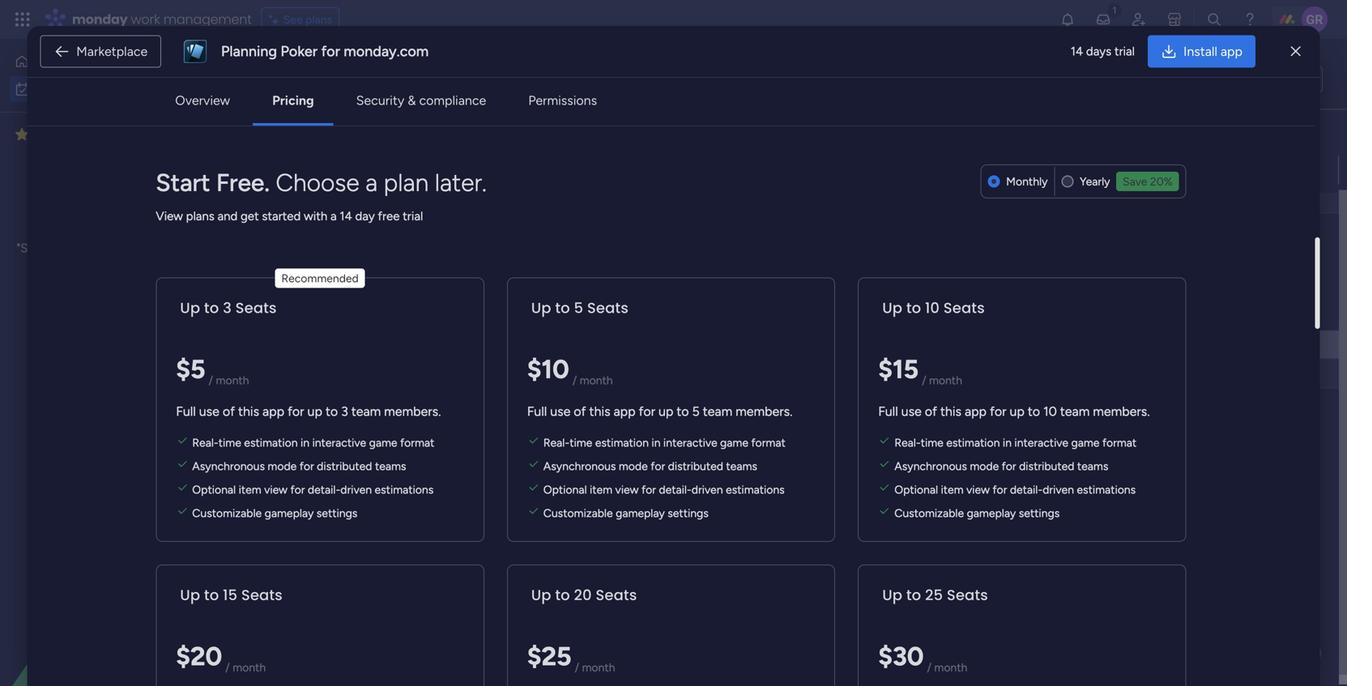 Task type: vqa. For each thing, say whether or not it's contained in the screenshot.
The Owners,
no



Task type: describe. For each thing, give the bounding box(es) containing it.
up to 15 seats
[[180, 585, 283, 606]]

real- for $5
[[192, 436, 219, 450]]

project management link
[[820, 331, 970, 359]]

20%
[[1151, 174, 1173, 188]]

$5 / month
[[176, 354, 249, 387]]

asynchronous mode for distributed teams for $15
[[895, 459, 1109, 473]]

up for $20
[[180, 585, 200, 606]]

up for $30
[[883, 585, 903, 606]]

to for $30
[[907, 585, 922, 606]]

23
[[1138, 163, 1150, 176]]

up for $15
[[1010, 404, 1025, 419]]

next week / 0 items
[[272, 421, 400, 442]]

1 horizontal spatial 14
[[1071, 44, 1084, 59]]

$30 / month
[[879, 641, 968, 675]]

save
[[1123, 174, 1148, 188]]

settings for $10
[[668, 506, 709, 520]]

$10 / month
[[527, 354, 613, 387]]

project
[[823, 340, 859, 353]]

+
[[264, 192, 271, 206]]

this for $5
[[238, 404, 259, 419]]

use for $5
[[199, 404, 220, 419]]

this week /
[[272, 305, 359, 325]]

teams for $15
[[1078, 459, 1109, 473]]

install
[[1184, 44, 1218, 59]]

format for $5
[[400, 436, 435, 450]]

0 horizontal spatial 5
[[574, 298, 584, 318]]

use for $15
[[902, 404, 922, 419]]

my
[[239, 61, 276, 97]]

up for $10
[[531, 298, 552, 318]]

month for $5
[[216, 373, 249, 387]]

"star"
[[17, 241, 47, 256]]

that
[[122, 241, 144, 256]]

month for $30
[[935, 661, 968, 675]]

can
[[171, 241, 190, 256]]

2 vertical spatial a
[[334, 538, 344, 559]]

favorites
[[35, 127, 89, 142]]

team for $10
[[703, 404, 733, 419]]

optional for $5
[[192, 483, 236, 497]]

1 vertical spatial trial
[[403, 209, 423, 224]]

seats for $25
[[596, 585, 637, 606]]

start
[[156, 168, 210, 197]]

up to 5 seats
[[531, 298, 629, 318]]

project management
[[823, 340, 929, 353]]

permissions
[[529, 93, 597, 108]]

recommended
[[281, 271, 359, 285]]

detail- for $15
[[1011, 483, 1043, 497]]

game for $15
[[1072, 436, 1100, 450]]

management
[[163, 10, 252, 28]]

/ for $20
[[226, 661, 230, 675]]

overview button
[[162, 84, 243, 117]]

planning poker for monday.com
[[221, 43, 429, 60]]

date
[[347, 538, 382, 559]]

to for $20
[[204, 585, 219, 606]]

team for $5
[[352, 404, 381, 419]]

monday
[[72, 10, 128, 28]]

25
[[926, 585, 943, 606]]

yearly
[[1080, 174, 1111, 188]]

notifications image
[[1060, 11, 1076, 28]]

management
[[862, 340, 929, 353]]

of for $15
[[925, 404, 938, 419]]

/ for today
[[322, 246, 329, 267]]

teams for $5
[[375, 459, 406, 473]]

gameplay for $5
[[265, 506, 314, 520]]

15
[[223, 585, 238, 606]]

overdue /
[[272, 130, 350, 150]]

1 horizontal spatial 10
[[1044, 404, 1058, 419]]

/ for $15
[[922, 373, 927, 387]]

planning
[[221, 43, 277, 60]]

home link
[[10, 49, 197, 75]]

in for $10
[[652, 436, 661, 450]]

1 vertical spatial 3
[[341, 404, 348, 419]]

up for $5
[[308, 404, 322, 419]]

1
[[288, 163, 292, 177]]

real- for $15
[[895, 436, 921, 450]]

distributed for $15
[[1020, 459, 1075, 473]]

month for $15
[[930, 373, 963, 387]]

view
[[156, 209, 183, 224]]

greg robinson image
[[1302, 6, 1328, 32]]

seats for $30
[[947, 585, 989, 606]]

do
[[1285, 73, 1299, 86]]

items inside "without a date / 0 items"
[[407, 543, 435, 556]]

security
[[356, 93, 405, 108]]

my work
[[239, 61, 348, 97]]

optional for $15
[[895, 483, 939, 497]]

monday.com
[[344, 43, 429, 60]]

get
[[241, 209, 259, 224]]

format for $15
[[1103, 436, 1137, 450]]

list
[[1302, 73, 1316, 86]]

monday marketplace image
[[1167, 11, 1183, 28]]

overdue
[[272, 130, 335, 150]]

pricing button
[[259, 84, 327, 117]]

settings for $5
[[317, 506, 358, 520]]

customizable for $10
[[544, 506, 613, 520]]

0 vertical spatial a
[[366, 168, 378, 197]]

work
[[283, 61, 348, 97]]

marketplace
[[76, 44, 148, 59]]

seats for $15
[[944, 298, 985, 318]]

asynchronous for $10
[[544, 459, 616, 473]]

full use of this app for up to 5 team members.
[[527, 404, 793, 419]]

20
[[574, 585, 592, 606]]

items inside "later / 0 items"
[[334, 484, 362, 498]]

distributed for $10
[[668, 459, 724, 473]]

day
[[355, 209, 375, 224]]

0 inside "without a date / 0 items"
[[397, 543, 404, 556]]

started
[[262, 209, 301, 224]]

seats for $10
[[588, 298, 629, 318]]

interactive for $10
[[664, 436, 718, 450]]

application logo image
[[182, 38, 208, 64]]

view for $10
[[616, 483, 639, 497]]

full use of this app for up to 10 team members.
[[879, 404, 1150, 419]]

later
[[133, 259, 157, 274]]

$5
[[176, 354, 206, 385]]

/ for $30
[[928, 661, 932, 675]]

app for $5
[[263, 404, 285, 419]]

board
[[881, 305, 910, 319]]

any
[[50, 241, 69, 256]]

full for $5
[[176, 404, 196, 419]]

pricing
[[272, 93, 314, 108]]

board
[[72, 241, 104, 256]]

next
[[272, 421, 305, 442]]

view plans and get started with a 14 day free trial
[[156, 209, 423, 224]]

1 vertical spatial 5
[[693, 404, 700, 419]]

customizable for $5
[[192, 506, 262, 520]]

real-time estimation in interactive game format for $10
[[544, 436, 786, 450]]

favorites button
[[11, 121, 158, 148]]

help image
[[1242, 11, 1259, 28]]

it
[[123, 259, 130, 274]]

0 vertical spatial 10
[[926, 298, 940, 318]]

dapulse x slim image
[[1292, 42, 1301, 61]]

up for $5
[[180, 298, 200, 318]]

$20 / month
[[176, 641, 266, 675]]

real- for $10
[[544, 436, 570, 450]]

see plans
[[283, 13, 332, 26]]

so
[[107, 241, 119, 256]]

$25 / month
[[527, 641, 616, 675]]

real-time estimation in interactive game format for $5
[[192, 436, 435, 450]]

asynchronous for $15
[[895, 459, 968, 473]]

in for $15
[[1003, 436, 1012, 450]]

gameplay for $15
[[967, 506, 1017, 520]]

Filter dashboard by text search field
[[307, 128, 454, 154]]

$30
[[879, 641, 924, 672]]

month for $10
[[580, 373, 613, 387]]

distributed for $5
[[317, 459, 372, 473]]

month for $20
[[233, 661, 266, 675]]

$25
[[527, 641, 572, 672]]

asynchronous for $5
[[192, 459, 265, 473]]

/ down 'full use of this app for up to 3 team members.'
[[350, 421, 358, 442]]

/ right date
[[385, 538, 393, 559]]

update feed image
[[1096, 11, 1112, 28]]

interactive for $15
[[1015, 436, 1069, 450]]

up to 3 seats
[[180, 298, 277, 318]]

/ for $5
[[209, 373, 213, 387]]

permissions button
[[516, 84, 610, 117]]

customizable gameplay settings for $15
[[895, 506, 1060, 520]]

1 vertical spatial a
[[331, 209, 337, 224]]

+ add item
[[264, 192, 321, 206]]

driven for $15
[[1043, 483, 1075, 497]]

full for $10
[[527, 404, 547, 419]]

overview
[[175, 93, 230, 108]]



Task type: locate. For each thing, give the bounding box(es) containing it.
$20
[[176, 641, 222, 672]]

0 horizontal spatial teams
[[375, 459, 406, 473]]

full use of this app for up to 3 team members.
[[176, 404, 441, 419]]

0 horizontal spatial of
[[223, 404, 235, 419]]

2 horizontal spatial mode
[[970, 459, 999, 473]]

use for $10
[[550, 404, 571, 419]]

2 asynchronous from the left
[[544, 459, 616, 473]]

1 interactive from the left
[[312, 436, 366, 450]]

3 left this
[[223, 298, 232, 318]]

estimation down 'full use of this app for up to 3 team members.'
[[244, 436, 298, 450]]

2 members. from the left
[[736, 404, 793, 419]]

of for $5
[[223, 404, 235, 419]]

2 game from the left
[[721, 436, 749, 450]]

format for $10
[[752, 436, 786, 450]]

2 asynchronous mode for distributed teams from the left
[[544, 459, 758, 473]]

optional
[[192, 483, 236, 497], [544, 483, 587, 497], [895, 483, 939, 497]]

work
[[131, 10, 160, 28]]

1 asynchronous mode for distributed teams from the left
[[192, 459, 406, 473]]

0 horizontal spatial team
[[352, 404, 381, 419]]

month right $10
[[580, 373, 613, 387]]

3 view from the left
[[967, 483, 990, 497]]

2 horizontal spatial driven
[[1043, 483, 1075, 497]]

of down $15 / month
[[925, 404, 938, 419]]

of
[[223, 404, 235, 419], [574, 404, 586, 419], [925, 404, 938, 419]]

game down full use of this app for up to 5 team members.
[[721, 436, 749, 450]]

0 horizontal spatial trial
[[403, 209, 423, 224]]

1 up from the left
[[308, 404, 322, 419]]

1 vertical spatial week
[[308, 421, 346, 442]]

/ inside $5 / month
[[209, 373, 213, 387]]

1 this from the left
[[238, 404, 259, 419]]

month inside $10 / month
[[580, 373, 613, 387]]

2 horizontal spatial asynchronous
[[895, 459, 968, 473]]

1 vertical spatial 10
[[1044, 404, 1058, 419]]

view for $5
[[264, 483, 288, 497]]

/ for overdue
[[339, 130, 346, 150]]

without a date / 0 items
[[272, 538, 435, 559]]

plans
[[306, 13, 332, 26], [186, 209, 215, 224]]

3 driven from the left
[[1043, 483, 1075, 497]]

in down full use of this app for up to 10 team members. on the bottom
[[1003, 436, 1012, 450]]

members.
[[384, 404, 441, 419], [736, 404, 793, 419], [1094, 404, 1150, 419]]

time for $5
[[219, 436, 241, 450]]

1 horizontal spatial time
[[570, 436, 593, 450]]

3 members. from the left
[[1094, 404, 1150, 419]]

month inside $30 / month
[[935, 661, 968, 675]]

2 optional from the left
[[544, 483, 587, 497]]

estimation for $10
[[596, 436, 649, 450]]

2 driven from the left
[[692, 483, 723, 497]]

plans left and
[[186, 209, 215, 224]]

up to 25 seats
[[883, 585, 989, 606]]

seats up $10 / month
[[588, 298, 629, 318]]

1 format from the left
[[400, 436, 435, 450]]

up to 20 seats
[[531, 585, 637, 606]]

1 horizontal spatial trial
[[1115, 44, 1135, 59]]

optional item view for detail-driven estimations for $10
[[544, 483, 785, 497]]

2 up from the left
[[659, 404, 674, 419]]

14
[[1071, 44, 1084, 59], [340, 209, 352, 224]]

/ right $30
[[928, 661, 932, 675]]

1 horizontal spatial plans
[[306, 13, 332, 26]]

1 customizable from the left
[[192, 506, 262, 520]]

0 horizontal spatial full
[[176, 404, 196, 419]]

real-time estimation in interactive game format for $15
[[895, 436, 1137, 450]]

2 horizontal spatial detail-
[[1011, 483, 1043, 497]]

time down $10 / month
[[570, 436, 593, 450]]

seats
[[236, 298, 277, 318], [588, 298, 629, 318], [944, 298, 985, 318], [241, 585, 283, 606], [596, 585, 637, 606], [947, 585, 989, 606]]

0 right later
[[324, 484, 331, 498]]

use down $10 / month
[[550, 404, 571, 419]]

1 image
[[1108, 1, 1122, 19]]

1 horizontal spatial gameplay
[[616, 506, 665, 520]]

detail- for $10
[[659, 483, 692, 497]]

/ right later
[[313, 480, 320, 500]]

1 horizontal spatial teams
[[727, 459, 758, 473]]

seats right '15'
[[241, 585, 283, 606]]

settings for $15
[[1019, 506, 1060, 520]]

security & compliance button
[[343, 84, 499, 117]]

1 horizontal spatial of
[[574, 404, 586, 419]]

0 inside next week / 0 items
[[362, 426, 369, 440]]

estimations for $5
[[375, 483, 434, 497]]

0 down 'full use of this app for up to 3 team members.'
[[362, 426, 369, 440]]

2 horizontal spatial asynchronous mode for distributed teams
[[895, 459, 1109, 473]]

view for $15
[[967, 483, 990, 497]]

2 horizontal spatial 0
[[397, 543, 404, 556]]

2 real-time estimation in interactive game format from the left
[[544, 436, 786, 450]]

invite members image
[[1131, 11, 1148, 28]]

in down full use of this app for up to 5 team members.
[[652, 436, 661, 450]]

view
[[264, 483, 288, 497], [616, 483, 639, 497], [967, 483, 990, 497]]

0 vertical spatial 0
[[362, 426, 369, 440]]

3 asynchronous from the left
[[895, 459, 968, 473]]

detail- down full use of this app for up to 5 team members.
[[659, 483, 692, 497]]

14 days trial
[[1071, 44, 1135, 59]]

3 optional item view for detail-driven estimations from the left
[[895, 483, 1136, 497]]

time down $15 / month
[[921, 436, 944, 450]]

/ right $25
[[575, 661, 580, 675]]

month inside '$20 / month'
[[233, 661, 266, 675]]

month
[[216, 373, 249, 387], [580, 373, 613, 387], [930, 373, 963, 387], [233, 661, 266, 675], [582, 661, 616, 675], [935, 661, 968, 675]]

/ down recommended
[[347, 305, 355, 325]]

3 full from the left
[[879, 404, 899, 419]]

to for $25
[[555, 585, 570, 606]]

3 distributed from the left
[[1020, 459, 1075, 473]]

install app button
[[1148, 35, 1256, 68]]

plans for view
[[186, 209, 215, 224]]

real-time estimation in interactive game format down full use of this app for up to 5 team members.
[[544, 436, 786, 450]]

2 horizontal spatial game
[[1072, 436, 1100, 450]]

/ right $10
[[573, 373, 577, 387]]

mode down full use of this app for up to 10 team members. on the bottom
[[970, 459, 999, 473]]

mode up later
[[268, 459, 297, 473]]

2 horizontal spatial estimation
[[947, 436, 1000, 450]]

in for $5
[[301, 436, 310, 450]]

0 horizontal spatial 0
[[324, 484, 331, 498]]

2 optional item view for detail-driven estimations from the left
[[544, 483, 785, 497]]

distributed down full use of this app for up to 10 team members. on the bottom
[[1020, 459, 1075, 473]]

v2 star 2 image
[[15, 125, 28, 144]]

3 estimation from the left
[[947, 436, 1000, 450]]

distributed down full use of this app for up to 5 team members.
[[668, 459, 724, 473]]

1 horizontal spatial full
[[527, 404, 547, 419]]

with
[[304, 209, 328, 224]]

3 real-time estimation in interactive game format from the left
[[895, 436, 1137, 450]]

week for next
[[308, 421, 346, 442]]

gameplay
[[265, 506, 314, 520], [616, 506, 665, 520], [967, 506, 1017, 520]]

1 vertical spatial 14
[[340, 209, 352, 224]]

month right the $15 on the bottom right of the page
[[930, 373, 963, 387]]

to do list button
[[1241, 66, 1324, 92]]

2 horizontal spatial up
[[1010, 404, 1025, 419]]

distributed down next week / 0 items
[[317, 459, 372, 473]]

/ right the $15 on the bottom right of the page
[[922, 373, 927, 387]]

3 settings from the left
[[1019, 506, 1060, 520]]

1 horizontal spatial asynchronous
[[544, 459, 616, 473]]

2 detail- from the left
[[659, 483, 692, 497]]

2 customizable from the left
[[544, 506, 613, 520]]

2 horizontal spatial settings
[[1019, 506, 1060, 520]]

teams
[[375, 459, 406, 473], [727, 459, 758, 473], [1078, 459, 1109, 473]]

0 horizontal spatial use
[[199, 404, 220, 419]]

free
[[378, 209, 400, 224]]

/ for later
[[313, 480, 320, 500]]

optional item view for detail-driven estimations up without
[[192, 483, 434, 497]]

/ inside $30 / month
[[928, 661, 932, 675]]

this
[[272, 305, 302, 325]]

1 detail- from the left
[[308, 483, 341, 497]]

2 customizable gameplay settings from the left
[[544, 506, 709, 520]]

3 optional from the left
[[895, 483, 939, 497]]

detail- for $5
[[308, 483, 341, 497]]

up left 20
[[531, 585, 552, 606]]

estimations for $10
[[726, 483, 785, 497]]

later.
[[435, 168, 487, 197]]

1 horizontal spatial use
[[550, 404, 571, 419]]

/
[[339, 130, 346, 150], [322, 246, 329, 267], [347, 305, 355, 325], [209, 373, 213, 387], [573, 373, 577, 387], [922, 373, 927, 387], [350, 421, 358, 442], [313, 480, 320, 500], [385, 538, 393, 559], [226, 661, 230, 675], [575, 661, 580, 675], [928, 661, 932, 675]]

2 estimations from the left
[[726, 483, 785, 497]]

you
[[147, 241, 168, 256]]

2 use from the left
[[550, 404, 571, 419]]

up for $15
[[883, 298, 903, 318]]

home option
[[10, 49, 197, 75]]

1 members. from the left
[[384, 404, 441, 419]]

2 horizontal spatial customizable
[[895, 506, 965, 520]]

estimation
[[244, 436, 298, 450], [596, 436, 649, 450], [947, 436, 1000, 450]]

month right $20
[[233, 661, 266, 675]]

monthly
[[1007, 174, 1048, 188]]

0 horizontal spatial detail-
[[308, 483, 341, 497]]

1 vertical spatial items
[[334, 484, 362, 498]]

driven for $5
[[341, 483, 372, 497]]

in
[[301, 436, 310, 450], [652, 436, 661, 450], [1003, 436, 1012, 450]]

search everything image
[[1207, 11, 1223, 28]]

1 use from the left
[[199, 404, 220, 419]]

game down 'full use of this app for up to 3 team members.'
[[369, 436, 398, 450]]

/ inside $10 / month
[[573, 373, 577, 387]]

task 1
[[263, 163, 292, 177]]

lottie animation image
[[0, 523, 207, 686]]

game for $10
[[721, 436, 749, 450]]

2 horizontal spatial format
[[1103, 436, 1137, 450]]

1 horizontal spatial members.
[[736, 404, 793, 419]]

3 game from the left
[[1072, 436, 1100, 450]]

2 interactive from the left
[[664, 436, 718, 450]]

asynchronous mode for distributed teams for $5
[[192, 459, 406, 473]]

full down $5
[[176, 404, 196, 419]]

add
[[274, 192, 295, 206]]

1 of from the left
[[223, 404, 235, 419]]

1 horizontal spatial view
[[616, 483, 639, 497]]

customizable gameplay settings for $5
[[192, 506, 358, 520]]

2 horizontal spatial interactive
[[1015, 436, 1069, 450]]

0 inside "later / 0 items"
[[324, 484, 331, 498]]

0 vertical spatial plans
[[306, 13, 332, 26]]

2 view from the left
[[616, 483, 639, 497]]

0 horizontal spatial in
[[301, 436, 310, 450]]

month inside $25 / month
[[582, 661, 616, 675]]

save 20%
[[1123, 174, 1173, 188]]

2 time from the left
[[570, 436, 593, 450]]

interactive down 'full use of this app for up to 3 team members.'
[[312, 436, 366, 450]]

estimation down full use of this app for up to 5 team members.
[[596, 436, 649, 450]]

0 horizontal spatial interactive
[[312, 436, 366, 450]]

3 teams from the left
[[1078, 459, 1109, 473]]

estimations for $15
[[1077, 483, 1136, 497]]

items right later
[[334, 484, 362, 498]]

app for $10
[[614, 404, 636, 419]]

this for $10
[[590, 404, 611, 419]]

detail- down next week / 0 items
[[308, 483, 341, 497]]

time for $10
[[570, 436, 593, 450]]

0 horizontal spatial asynchronous
[[192, 459, 265, 473]]

seats for $20
[[241, 585, 283, 606]]

3 detail- from the left
[[1011, 483, 1043, 497]]

0 horizontal spatial distributed
[[317, 459, 372, 473]]

seats down today
[[236, 298, 277, 318]]

poker
[[281, 43, 318, 60]]

1 full from the left
[[176, 404, 196, 419]]

1 horizontal spatial items
[[372, 426, 400, 440]]

item for $5
[[239, 483, 261, 497]]

mode for $10
[[619, 459, 648, 473]]

item
[[298, 192, 321, 206], [239, 483, 261, 497], [590, 483, 613, 497], [941, 483, 964, 497]]

/ for $10
[[573, 373, 577, 387]]

/ inside $25 / month
[[575, 661, 580, 675]]

see plans button
[[262, 7, 340, 32]]

without
[[272, 538, 330, 559]]

full for $15
[[879, 404, 899, 419]]

3 team from the left
[[1061, 404, 1090, 419]]

2 horizontal spatial items
[[407, 543, 435, 556]]

2 mode from the left
[[619, 459, 648, 473]]

game for $5
[[369, 436, 398, 450]]

seats right 25
[[947, 585, 989, 606]]

2 settings from the left
[[668, 506, 709, 520]]

to for $15
[[907, 298, 922, 318]]

1 estimations from the left
[[375, 483, 434, 497]]

asynchronous mode for distributed teams down full use of this app for up to 5 team members.
[[544, 459, 758, 473]]

interactive down full use of this app for up to 10 team members. on the bottom
[[1015, 436, 1069, 450]]

3 format from the left
[[1103, 436, 1137, 450]]

1 horizontal spatial this
[[590, 404, 611, 419]]

2 horizontal spatial view
[[967, 483, 990, 497]]

1 horizontal spatial driven
[[692, 483, 723, 497]]

0 horizontal spatial up
[[308, 404, 322, 419]]

month right $5
[[216, 373, 249, 387]]

2 real- from the left
[[544, 436, 570, 450]]

1 driven from the left
[[341, 483, 372, 497]]

3 customizable from the left
[[895, 506, 965, 520]]

this down $10 / month
[[590, 404, 611, 419]]

real-time estimation in interactive game format down 'full use of this app for up to 3 team members.'
[[192, 436, 435, 450]]

2 horizontal spatial gameplay
[[967, 506, 1017, 520]]

today
[[272, 246, 318, 267]]

1 horizontal spatial optional item view for detail-driven estimations
[[544, 483, 785, 497]]

app
[[1221, 44, 1243, 59], [263, 404, 285, 419], [614, 404, 636, 419], [965, 404, 987, 419]]

month right $30
[[935, 661, 968, 675]]

1 distributed from the left
[[317, 459, 372, 473]]

estimation down full use of this app for up to 10 team members. on the bottom
[[947, 436, 1000, 450]]

select product image
[[15, 11, 31, 28]]

of down $5 / month
[[223, 404, 235, 419]]

3 gameplay from the left
[[967, 506, 1017, 520]]

time
[[219, 436, 241, 450], [570, 436, 593, 450], [921, 436, 944, 450]]

1 horizontal spatial customizable gameplay settings
[[544, 506, 709, 520]]

1 estimation from the left
[[244, 436, 298, 450]]

2 horizontal spatial full
[[879, 404, 899, 419]]

security & compliance
[[356, 93, 486, 108]]

1 time from the left
[[219, 436, 241, 450]]

1 horizontal spatial settings
[[668, 506, 709, 520]]

0 horizontal spatial 14
[[340, 209, 352, 224]]

0 horizontal spatial real-time estimation in interactive game format
[[192, 436, 435, 450]]

access
[[83, 259, 120, 274]]

plans right see
[[306, 13, 332, 26]]

3 real- from the left
[[895, 436, 921, 450]]

item for $10
[[590, 483, 613, 497]]

a
[[366, 168, 378, 197], [331, 209, 337, 224], [334, 538, 344, 559]]

2 this from the left
[[590, 404, 611, 419]]

/ right $5
[[209, 373, 213, 387]]

0 horizontal spatial gameplay
[[265, 506, 314, 520]]

1 real-time estimation in interactive game format from the left
[[192, 436, 435, 450]]

a right the "with"
[[331, 209, 337, 224]]

interactive down full use of this app for up to 5 team members.
[[664, 436, 718, 450]]

1 mode from the left
[[268, 459, 297, 473]]

today /
[[272, 246, 333, 267]]

this down $15 / month
[[941, 404, 962, 419]]

asynchronous mode for distributed teams down full use of this app for up to 10 team members. on the bottom
[[895, 459, 1109, 473]]

2 estimation from the left
[[596, 436, 649, 450]]

1 horizontal spatial detail-
[[659, 483, 692, 497]]

/ inside '$20 / month'
[[226, 661, 230, 675]]

v2 overdue deadline image
[[1084, 162, 1097, 177]]

optional item view for detail-driven estimations down full use of this app for up to 10 team members. on the bottom
[[895, 483, 1136, 497]]

month right $25
[[582, 661, 616, 675]]

/ right $20
[[226, 661, 230, 675]]

2 horizontal spatial customizable gameplay settings
[[895, 506, 1060, 520]]

1 gameplay from the left
[[265, 506, 314, 520]]

driven
[[341, 483, 372, 497], [692, 483, 723, 497], [1043, 483, 1075, 497]]

2 horizontal spatial estimations
[[1077, 483, 1136, 497]]

easily
[[49, 259, 80, 274]]

members. for $5
[[384, 404, 441, 419]]

trial right free
[[403, 209, 423, 224]]

app inside "button"
[[1221, 44, 1243, 59]]

2 horizontal spatial optional
[[895, 483, 939, 497]]

teams for $10
[[727, 459, 758, 473]]

3 time from the left
[[921, 436, 944, 450]]

asynchronous mode for distributed teams
[[192, 459, 406, 473], [544, 459, 758, 473], [895, 459, 1109, 473]]

/ inside $15 / month
[[922, 373, 927, 387]]

mode
[[268, 459, 297, 473], [619, 459, 648, 473], [970, 459, 999, 473]]

asynchronous
[[192, 459, 265, 473], [544, 459, 616, 473], [895, 459, 968, 473]]

1 optional from the left
[[192, 483, 236, 497]]

3 in from the left
[[1003, 436, 1012, 450]]

2 horizontal spatial this
[[941, 404, 962, 419]]

0 horizontal spatial driven
[[341, 483, 372, 497]]

to for $10
[[555, 298, 570, 318]]

home
[[36, 55, 67, 68]]

3 mode from the left
[[970, 459, 999, 473]]

3 of from the left
[[925, 404, 938, 419]]

"star" any board so that you can easily access it later
[[17, 241, 190, 274]]

app for $15
[[965, 404, 987, 419]]

gameplay for $10
[[616, 506, 665, 520]]

0 horizontal spatial estimation
[[244, 436, 298, 450]]

0 horizontal spatial optional
[[192, 483, 236, 497]]

1 asynchronous from the left
[[192, 459, 265, 473]]

month for $25
[[582, 661, 616, 675]]

week down recommended
[[305, 305, 344, 325]]

3 up next week / 0 items
[[341, 404, 348, 419]]

&
[[408, 93, 416, 108]]

/ for $25
[[575, 661, 580, 675]]

use down $15 / month
[[902, 404, 922, 419]]

3 estimations from the left
[[1077, 483, 1136, 497]]

2 horizontal spatial team
[[1061, 404, 1090, 419]]

1 horizontal spatial 5
[[693, 404, 700, 419]]

this for $15
[[941, 404, 962, 419]]

detail- down full use of this app for up to 10 team members. on the bottom
[[1011, 483, 1043, 497]]

None search field
[[307, 128, 454, 154]]

0 vertical spatial items
[[372, 426, 400, 440]]

14 left the day
[[340, 209, 352, 224]]

0 horizontal spatial 10
[[926, 298, 940, 318]]

0 horizontal spatial 3
[[223, 298, 232, 318]]

driven for $10
[[692, 483, 723, 497]]

1 real- from the left
[[192, 436, 219, 450]]

members. for $10
[[736, 404, 793, 419]]

1 horizontal spatial 3
[[341, 404, 348, 419]]

interactive
[[312, 436, 366, 450], [664, 436, 718, 450], [1015, 436, 1069, 450]]

0 horizontal spatial customizable gameplay settings
[[192, 506, 358, 520]]

1 in from the left
[[301, 436, 310, 450]]

month inside $15 / month
[[930, 373, 963, 387]]

3 interactive from the left
[[1015, 436, 1069, 450]]

later / 0 items
[[272, 480, 362, 500]]

plans inside button
[[306, 13, 332, 26]]

1 horizontal spatial game
[[721, 436, 749, 450]]

use down $5 / month
[[199, 404, 220, 419]]

customizable gameplay settings for $10
[[544, 506, 709, 520]]

optional for $10
[[544, 483, 587, 497]]

/ right the overdue
[[339, 130, 346, 150]]

2 full from the left
[[527, 404, 547, 419]]

14 left days
[[1071, 44, 1084, 59]]

seats right 20
[[596, 585, 637, 606]]

items down 'full use of this app for up to 3 team members.'
[[372, 426, 400, 440]]

to
[[1271, 73, 1283, 86]]

days
[[1087, 44, 1112, 59]]

task
[[263, 163, 285, 177]]

jan
[[1119, 163, 1135, 176]]

optional item view for detail-driven estimations down full use of this app for up to 5 team members.
[[544, 483, 785, 497]]

2 teams from the left
[[727, 459, 758, 473]]

3 this from the left
[[941, 404, 962, 419]]

/ up recommended
[[322, 246, 329, 267]]

of down $10 / month
[[574, 404, 586, 419]]

up for $10
[[659, 404, 674, 419]]

0 right date
[[397, 543, 404, 556]]

up down can
[[180, 298, 200, 318]]

1 horizontal spatial team
[[703, 404, 733, 419]]

2 in from the left
[[652, 436, 661, 450]]

1 view from the left
[[264, 483, 288, 497]]

3 asynchronous mode for distributed teams from the left
[[895, 459, 1109, 473]]

in down 'full use of this app for up to 3 team members.'
[[301, 436, 310, 450]]

week for this
[[305, 305, 344, 325]]

2 of from the left
[[574, 404, 586, 419]]

0 horizontal spatial members.
[[384, 404, 441, 419]]

1 horizontal spatial up
[[659, 404, 674, 419]]

0 horizontal spatial game
[[369, 436, 398, 450]]

game down full use of this app for up to 10 team members. on the bottom
[[1072, 436, 1100, 450]]

2 format from the left
[[752, 436, 786, 450]]

2 team from the left
[[703, 404, 733, 419]]

2 horizontal spatial members.
[[1094, 404, 1150, 419]]

0 horizontal spatial real-
[[192, 436, 219, 450]]

1 horizontal spatial in
[[652, 436, 661, 450]]

1 customizable gameplay settings from the left
[[192, 506, 358, 520]]

up
[[180, 298, 200, 318], [531, 298, 552, 318], [883, 298, 903, 318], [180, 585, 200, 606], [531, 585, 552, 606], [883, 585, 903, 606]]

to do list
[[1271, 73, 1316, 86]]

week down 'full use of this app for up to 3 team members.'
[[308, 421, 346, 442]]

month inside $5 / month
[[216, 373, 249, 387]]

real- down $5 / month
[[192, 436, 219, 450]]

up up project management link
[[883, 298, 903, 318]]

2 gameplay from the left
[[616, 506, 665, 520]]

0 vertical spatial 14
[[1071, 44, 1084, 59]]

up left 25
[[883, 585, 903, 606]]

install app
[[1184, 44, 1243, 59]]

asynchronous mode for distributed teams for $10
[[544, 459, 758, 473]]

1 horizontal spatial estimations
[[726, 483, 785, 497]]

a left date
[[334, 538, 344, 559]]

time for $15
[[921, 436, 944, 450]]

0 vertical spatial 5
[[574, 298, 584, 318]]

seats for $5
[[236, 298, 277, 318]]

start free. choose a plan later.
[[156, 168, 487, 197]]

game
[[369, 436, 398, 450], [721, 436, 749, 450], [1072, 436, 1100, 450]]

lottie animation element
[[0, 523, 207, 686]]

0 horizontal spatial settings
[[317, 506, 358, 520]]

items right date
[[407, 543, 435, 556]]

estimation for $15
[[947, 436, 1000, 450]]

real- down $15 / month
[[895, 436, 921, 450]]

seats right board
[[944, 298, 985, 318]]

interactive for $5
[[312, 436, 366, 450]]

3 customizable gameplay settings from the left
[[895, 506, 1060, 520]]

full down the $15 on the bottom right of the page
[[879, 404, 899, 419]]

mode down full use of this app for up to 5 team members.
[[619, 459, 648, 473]]

save 20% button
[[1117, 172, 1180, 191]]

1 team from the left
[[352, 404, 381, 419]]

1 horizontal spatial mode
[[619, 459, 648, 473]]

2 horizontal spatial optional item view for detail-driven estimations
[[895, 483, 1136, 497]]

0 horizontal spatial optional item view for detail-driven estimations
[[192, 483, 434, 497]]

1 game from the left
[[369, 436, 398, 450]]

mode for $15
[[970, 459, 999, 473]]

1 teams from the left
[[375, 459, 406, 473]]

a up the day
[[366, 168, 378, 197]]

full down $10
[[527, 404, 547, 419]]

1 horizontal spatial real-time estimation in interactive game format
[[544, 436, 786, 450]]

1 vertical spatial plans
[[186, 209, 215, 224]]

3 use from the left
[[902, 404, 922, 419]]

2 horizontal spatial teams
[[1078, 459, 1109, 473]]

2 horizontal spatial real-time estimation in interactive game format
[[895, 436, 1137, 450]]

2 distributed from the left
[[668, 459, 724, 473]]

0 vertical spatial trial
[[1115, 44, 1135, 59]]

1 settings from the left
[[317, 506, 358, 520]]

real- down $10 / month
[[544, 436, 570, 450]]

real-time estimation in interactive game format down full use of this app for up to 10 team members. on the bottom
[[895, 436, 1137, 450]]

choose
[[276, 168, 360, 197]]

up left '15'
[[180, 585, 200, 606]]

asynchronous mode for distributed teams up later
[[192, 459, 406, 473]]

this down $5 / month
[[238, 404, 259, 419]]

to for $5
[[204, 298, 219, 318]]

0 horizontal spatial this
[[238, 404, 259, 419]]

3 up from the left
[[1010, 404, 1025, 419]]

1 optional item view for detail-driven estimations from the left
[[192, 483, 434, 497]]

3
[[223, 298, 232, 318], [341, 404, 348, 419]]

trial right days
[[1115, 44, 1135, 59]]

time left the next
[[219, 436, 241, 450]]

optional item view for detail-driven estimations for $5
[[192, 483, 434, 497]]

up up $10
[[531, 298, 552, 318]]

0 horizontal spatial estimations
[[375, 483, 434, 497]]

items inside next week / 0 items
[[372, 426, 400, 440]]

for
[[321, 43, 340, 60], [288, 404, 304, 419], [639, 404, 656, 419], [990, 404, 1007, 419], [300, 459, 314, 473], [651, 459, 666, 473], [1002, 459, 1017, 473], [291, 483, 305, 497], [642, 483, 656, 497], [993, 483, 1008, 497]]



